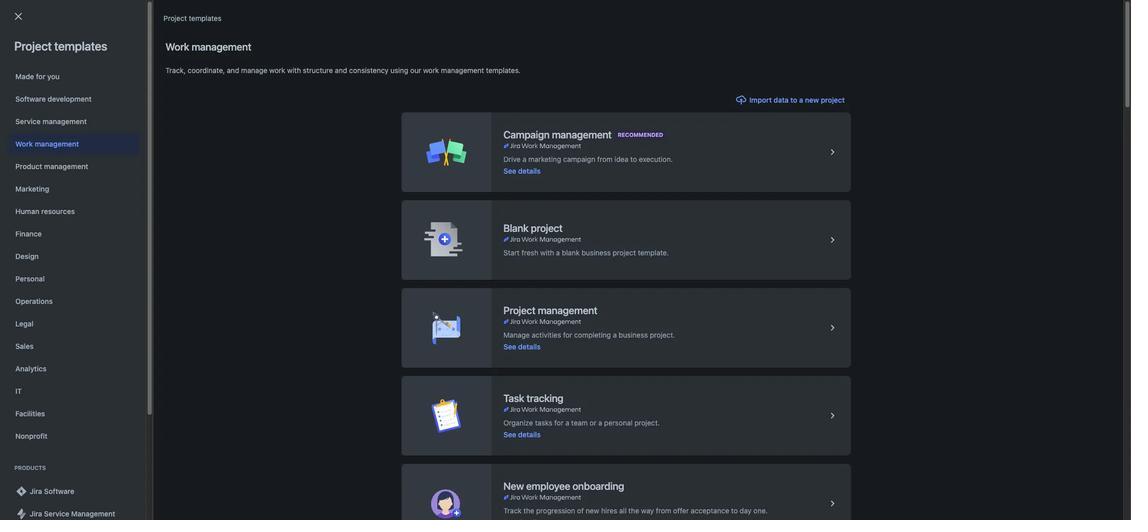 Task type: locate. For each thing, give the bounding box(es) containing it.
1 vertical spatial project management
[[504, 304, 598, 316]]

blank project up fresh
[[504, 222, 563, 234]]

see for campaign management
[[504, 166, 516, 175]]

see details for campaign
[[504, 166, 541, 175]]

blank
[[51, 164, 68, 171], [504, 222, 529, 234]]

1 vertical spatial work
[[15, 140, 33, 148]]

recommended templates for teams like yours
[[43, 81, 217, 90]]

None text field
[[21, 224, 122, 238]]

see details button down the drive
[[504, 166, 541, 176]]

see down manage
[[504, 342, 516, 351]]

0 vertical spatial team-
[[426, 275, 448, 284]]

0 vertical spatial team-managed business
[[426, 275, 509, 284]]

1 team-managed business from the top
[[426, 275, 509, 284]]

for left you
[[36, 72, 45, 81]]

1 team- from the top
[[426, 275, 448, 284]]

1 see details button from the top
[[504, 166, 541, 176]]

using
[[391, 66, 409, 75]]

recommended up execution. at right
[[618, 131, 663, 138]]

1 see from the top
[[504, 166, 516, 175]]

to inside 'button'
[[791, 96, 798, 104]]

see down the drive
[[504, 166, 516, 175]]

for right tasks
[[555, 418, 564, 427]]

1 vertical spatial jira
[[30, 487, 42, 496]]

manage
[[241, 66, 267, 75]]

1 horizontal spatial management
[[180, 227, 217, 235]]

product
[[15, 162, 42, 171]]

1 vertical spatial new
[[586, 506, 600, 515]]

2 team-managed business from the top
[[426, 300, 509, 308]]

jira software button
[[9, 481, 139, 502]]

a right "data" at the right of page
[[800, 96, 804, 104]]

planning
[[499, 164, 525, 171]]

1 vertical spatial service
[[44, 510, 69, 518]]

development
[[48, 95, 92, 103]]

activities
[[532, 330, 561, 339]]

1 details from the top
[[518, 166, 541, 175]]

product management button
[[9, 156, 139, 177]]

1 vertical spatial see details
[[504, 342, 541, 351]]

products
[[14, 465, 46, 471]]

project inside button
[[69, 164, 91, 171]]

jira service management image
[[15, 508, 28, 520], [15, 508, 28, 520]]

service down "software development"
[[15, 117, 41, 126]]

for left teams
[[143, 81, 154, 90]]

1 vertical spatial blank project
[[504, 222, 563, 234]]

2 and from the left
[[335, 66, 347, 75]]

0 horizontal spatial blank
[[51, 164, 68, 171]]

2 horizontal spatial to
[[791, 96, 798, 104]]

management inside project management button
[[149, 164, 188, 171]]

created
[[497, 111, 524, 118]]

0 vertical spatial project.
[[650, 330, 675, 339]]

import data to a new project
[[750, 96, 845, 104]]

our
[[410, 66, 421, 75]]

1 horizontal spatial work management
[[166, 41, 251, 53]]

import data to a new project button
[[729, 92, 851, 108]]

1 vertical spatial templates
[[54, 39, 107, 53]]

management inside the work management button
[[35, 140, 79, 148]]

jira software image
[[15, 486, 28, 498], [15, 486, 28, 498]]

track the progression of new hires all the way from offer acceptance to day one.
[[504, 506, 768, 515]]

team-managed business for star social media launch icon
[[426, 300, 509, 308]]

1 horizontal spatial blank
[[504, 222, 529, 234]]

jira inside button
[[30, 487, 42, 496]]

2 see details from the top
[[504, 342, 541, 351]]

sales button
[[9, 336, 139, 357]]

0 vertical spatial managed
[[448, 275, 478, 284]]

0 horizontal spatial work
[[269, 66, 285, 75]]

0 horizontal spatial from
[[598, 155, 613, 163]]

1 horizontal spatial new
[[805, 96, 819, 104]]

1 horizontal spatial the
[[629, 506, 639, 515]]

from
[[598, 155, 613, 163], [656, 506, 672, 515]]

2 vertical spatial details
[[518, 430, 541, 439]]

3 see details button from the top
[[504, 430, 541, 440]]

1 vertical spatial software
[[44, 487, 74, 496]]

0 horizontal spatial to
[[631, 155, 637, 163]]

projects
[[20, 42, 64, 56]]

work management down 'service management'
[[15, 140, 79, 148]]

new
[[805, 96, 819, 104], [586, 506, 600, 515]]

see details button
[[504, 166, 541, 176], [504, 342, 541, 352], [504, 430, 541, 440]]

0 vertical spatial recommended
[[43, 81, 101, 90]]

legal button
[[9, 314, 139, 334]]

1 vertical spatial project templates
[[14, 39, 107, 53]]

0 horizontal spatial service
[[15, 117, 41, 126]]

email
[[565, 164, 582, 171]]

see details button down manage
[[504, 342, 541, 352]]

work right our
[[423, 66, 439, 75]]

details down marketing
[[518, 166, 541, 175]]

service inside button
[[15, 117, 41, 126]]

jira inside button
[[30, 510, 42, 518]]

0 vertical spatial see details
[[504, 166, 541, 175]]

work inside button
[[15, 140, 33, 148]]

0 horizontal spatial new
[[586, 506, 600, 515]]

to right idea
[[631, 155, 637, 163]]

marketing
[[15, 185, 49, 193]]

0 horizontal spatial management
[[71, 510, 115, 518]]

templates
[[189, 14, 222, 22], [54, 39, 107, 53], [102, 81, 141, 90]]

with right fresh
[[541, 248, 554, 257]]

1 vertical spatial see
[[504, 342, 516, 351]]

2 vertical spatial templates
[[102, 81, 141, 90]]

1 horizontal spatial project templates
[[164, 14, 222, 22]]

2 vertical spatial see
[[504, 430, 516, 439]]

a right the completing
[[613, 330, 617, 339]]

managed
[[448, 275, 478, 284], [448, 300, 478, 308]]

0 vertical spatial see
[[504, 166, 516, 175]]

1 vertical spatial with
[[541, 248, 554, 257]]

campaign
[[504, 129, 550, 140]]

1 vertical spatial see details button
[[504, 342, 541, 352]]

0 vertical spatial see details button
[[504, 166, 541, 176]]

blank
[[562, 248, 580, 257]]

3 see from the top
[[504, 430, 516, 439]]

task tracking image
[[827, 410, 839, 422]]

new right the "of"
[[586, 506, 600, 515]]

1 vertical spatial campaign
[[583, 164, 613, 171]]

1 vertical spatial details
[[518, 342, 541, 351]]

and right structure
[[335, 66, 347, 75]]

for
[[36, 72, 45, 81], [143, 81, 154, 90], [563, 330, 572, 339], [555, 418, 564, 427]]

software down 'made'
[[15, 95, 46, 103]]

0 vertical spatial project templates
[[164, 14, 222, 22]]

see details down organize
[[504, 430, 541, 439]]

project management inside project management button
[[126, 164, 188, 171]]

see details button down organize
[[504, 430, 541, 440]]

made
[[15, 72, 34, 81]]

track, coordinate, and manage work with structure and consistency using our work management templates.
[[166, 66, 521, 75]]

managed for star social media launch icon
[[448, 300, 478, 308]]

completing
[[574, 330, 611, 339]]

email campaign
[[565, 164, 613, 171]]

or
[[590, 418, 597, 427]]

blank project inside button
[[51, 164, 91, 171]]

see details down manage
[[504, 342, 541, 351]]

business right blank
[[582, 248, 611, 257]]

the right all in the right of the page
[[629, 506, 639, 515]]

3 see details from the top
[[504, 430, 541, 439]]

2 vertical spatial to
[[731, 506, 738, 515]]

1 see details from the top
[[504, 166, 541, 175]]

onboarding
[[573, 480, 624, 492]]

work management inside button
[[15, 140, 79, 148]]

organize
[[504, 418, 533, 427]]

2 see from the top
[[504, 342, 516, 351]]

1 vertical spatial team-managed business
[[426, 300, 509, 308]]

blank project up marketing button
[[51, 164, 91, 171]]

of
[[577, 506, 584, 515]]

0 vertical spatial new
[[805, 96, 819, 104]]

blank project
[[51, 164, 91, 171], [504, 222, 563, 234]]

0 vertical spatial work management
[[166, 41, 251, 53]]

0 vertical spatial blank
[[51, 164, 68, 171]]

a left team
[[566, 418, 570, 427]]

2 team- from the top
[[426, 300, 448, 308]]

0 horizontal spatial work management
[[15, 140, 79, 148]]

1 horizontal spatial service
[[44, 510, 69, 518]]

the right track
[[524, 506, 534, 515]]

team- for star gifting suite icon
[[426, 275, 448, 284]]

1 vertical spatial management
[[71, 510, 115, 518]]

business
[[582, 248, 611, 257], [480, 275, 509, 284], [480, 300, 509, 308], [619, 330, 648, 339]]

see for project management
[[504, 342, 516, 351]]

1 managed from the top
[[448, 275, 478, 284]]

0 vertical spatial jira
[[151, 227, 162, 235]]

a inside import data to a new project 'button'
[[800, 96, 804, 104]]

2 vertical spatial see details button
[[504, 430, 541, 440]]

for for manage
[[563, 330, 572, 339]]

see details down the drive
[[504, 166, 541, 175]]

0 horizontal spatial recommended
[[43, 81, 101, 90]]

see details button for project
[[504, 342, 541, 352]]

campaign up email
[[563, 155, 596, 163]]

management
[[180, 227, 217, 235], [71, 510, 115, 518]]

new employee onboarding
[[504, 480, 624, 492]]

1 vertical spatial work management
[[15, 140, 79, 148]]

lead
[[645, 254, 661, 263]]

from left idea
[[598, 155, 613, 163]]

for right activities
[[563, 330, 572, 339]]

0 vertical spatial campaign
[[563, 155, 596, 163]]

recommended up development
[[43, 81, 101, 90]]

2 managed from the top
[[448, 300, 478, 308]]

1 horizontal spatial to
[[731, 506, 738, 515]]

1 horizontal spatial and
[[335, 66, 347, 75]]

work right 'manage'
[[269, 66, 285, 75]]

tasks
[[535, 418, 553, 427]]

work
[[269, 66, 285, 75], [423, 66, 439, 75]]

0 vertical spatial with
[[287, 66, 301, 75]]

team- for star social media launch icon
[[426, 300, 448, 308]]

design
[[15, 252, 39, 261]]

blank up marketing button
[[51, 164, 68, 171]]

project.
[[650, 330, 675, 339], [635, 418, 660, 427]]

finance
[[15, 229, 42, 238]]

jira for jira work management
[[151, 227, 162, 235]]

1 vertical spatial blank
[[504, 222, 529, 234]]

with left structure
[[287, 66, 301, 75]]

1 horizontal spatial from
[[656, 506, 672, 515]]

management inside service management button
[[42, 117, 87, 126]]

progression
[[536, 506, 575, 515]]

service down jira software at the left of page
[[44, 510, 69, 518]]

0 horizontal spatial the
[[524, 506, 534, 515]]

business down start
[[480, 275, 509, 284]]

2 see details button from the top
[[504, 342, 541, 352]]

yours
[[196, 81, 217, 90]]

work management
[[166, 41, 251, 53], [15, 140, 79, 148]]

0 vertical spatial details
[[518, 166, 541, 175]]

the
[[524, 506, 534, 515], [629, 506, 639, 515]]

0 horizontal spatial and
[[227, 66, 239, 75]]

team-managed business for star gifting suite icon
[[426, 275, 509, 284]]

2 vertical spatial see details
[[504, 430, 541, 439]]

for for organize
[[555, 418, 564, 427]]

2 the from the left
[[629, 506, 639, 515]]

software
[[15, 95, 46, 103], [44, 487, 74, 496]]

project inside 'button'
[[821, 96, 845, 104]]

management inside button
[[71, 510, 115, 518]]

0 vertical spatial software
[[15, 95, 46, 103]]

jira
[[151, 227, 162, 235], [30, 487, 42, 496], [30, 510, 42, 518]]

1 the from the left
[[524, 506, 534, 515]]

1 vertical spatial team-
[[426, 300, 448, 308]]

0 vertical spatial service
[[15, 117, 41, 126]]

type
[[426, 254, 443, 263]]

0 vertical spatial from
[[598, 155, 613, 163]]

1 vertical spatial recommended
[[618, 131, 663, 138]]

day
[[740, 506, 752, 515]]

0 horizontal spatial blank project
[[51, 164, 91, 171]]

jira for jira service management
[[30, 510, 42, 518]]

to left day at the bottom of page
[[731, 506, 738, 515]]

2 details from the top
[[518, 342, 541, 351]]

new inside 'button'
[[805, 96, 819, 104]]

1 horizontal spatial work
[[423, 66, 439, 75]]

2 vertical spatial jira
[[30, 510, 42, 518]]

business up manage
[[480, 300, 509, 308]]

software up jira service management button at the bottom of page
[[44, 487, 74, 496]]

project templates
[[164, 14, 222, 22], [14, 39, 107, 53]]

see
[[504, 166, 516, 175], [504, 342, 516, 351], [504, 430, 516, 439]]

3 details from the top
[[518, 430, 541, 439]]

1 work from the left
[[269, 66, 285, 75]]

software development
[[15, 95, 92, 103]]

and left 'manage'
[[227, 66, 239, 75]]

0 vertical spatial blank project
[[51, 164, 91, 171]]

see for task tracking
[[504, 430, 516, 439]]

details down organize
[[518, 430, 541, 439]]

1 horizontal spatial recommended
[[618, 131, 663, 138]]

to right "data" at the right of page
[[791, 96, 798, 104]]

see down organize
[[504, 430, 516, 439]]

1 vertical spatial from
[[656, 506, 672, 515]]

0 horizontal spatial project management
[[126, 164, 188, 171]]

work management up "coordinate,"
[[166, 41, 251, 53]]

new right "data" at the right of page
[[805, 96, 819, 104]]

0 vertical spatial to
[[791, 96, 798, 104]]

banner
[[0, 0, 1132, 29]]

details for task
[[518, 430, 541, 439]]

0 vertical spatial management
[[180, 227, 217, 235]]

0 vertical spatial project management
[[126, 164, 188, 171]]

details down manage
[[518, 342, 541, 351]]

1 vertical spatial managed
[[448, 300, 478, 308]]

campaign down drive a marketing campaign from idea to execution.
[[583, 164, 613, 171]]

details
[[518, 166, 541, 175], [518, 342, 541, 351], [518, 430, 541, 439]]

organize tasks for a team or a personal project.
[[504, 418, 660, 427]]

from right way
[[656, 506, 672, 515]]

previous image
[[22, 332, 35, 344]]

jira work management image
[[504, 142, 581, 150], [504, 142, 581, 150], [128, 176, 186, 182], [128, 176, 186, 182], [387, 176, 445, 182], [387, 176, 445, 182], [474, 176, 532, 182], [474, 176, 532, 182], [504, 236, 581, 244], [504, 236, 581, 244], [504, 318, 581, 326], [504, 318, 581, 326], [504, 406, 581, 414], [504, 406, 581, 414], [504, 493, 581, 502], [504, 493, 581, 502]]

1 horizontal spatial blank project
[[504, 222, 563, 234]]

blank up start
[[504, 222, 529, 234]]

0 horizontal spatial with
[[287, 66, 301, 75]]

event
[[480, 164, 497, 171]]

0 horizontal spatial project templates
[[14, 39, 107, 53]]



Task type: describe. For each thing, give the bounding box(es) containing it.
acceptance
[[691, 506, 730, 515]]

2 work from the left
[[423, 66, 439, 75]]

drive
[[504, 155, 521, 163]]

made for you button
[[9, 66, 139, 87]]

lead button
[[640, 253, 673, 264]]

legal
[[15, 319, 33, 328]]

service management
[[15, 117, 87, 126]]

Search field
[[937, 6, 1040, 22]]

back to projects image
[[12, 10, 25, 22]]

event planning
[[480, 164, 525, 171]]

drive a marketing campaign from idea to execution.
[[504, 155, 673, 163]]

campaign management image
[[827, 146, 839, 158]]

data
[[774, 96, 789, 104]]

see details button for campaign
[[504, 166, 541, 176]]

last
[[481, 111, 496, 118]]

content management
[[384, 164, 449, 171]]

see details for project
[[504, 342, 541, 351]]

blank inside button
[[51, 164, 68, 171]]

a right the drive
[[523, 155, 527, 163]]

for for recommended
[[143, 81, 154, 90]]

design button
[[9, 246, 139, 267]]

personal
[[604, 418, 633, 427]]

human resources
[[15, 207, 75, 216]]

details for project
[[518, 342, 541, 351]]

manage
[[504, 330, 530, 339]]

facilities
[[15, 409, 45, 418]]

jira work management
[[151, 227, 217, 235]]

start fresh with a blank business project template.
[[504, 248, 669, 257]]

jira for jira software
[[30, 487, 42, 496]]

recommended for recommended
[[618, 131, 663, 138]]

1 horizontal spatial project management
[[504, 304, 598, 316]]

for inside button
[[36, 72, 45, 81]]

service inside button
[[44, 510, 69, 518]]

resources
[[41, 207, 75, 216]]

marketing
[[529, 155, 561, 163]]

1 horizontal spatial with
[[541, 248, 554, 257]]

analytics
[[15, 364, 46, 373]]

product management
[[15, 162, 88, 171]]

2 vertical spatial work
[[163, 227, 178, 235]]

you
[[47, 72, 60, 81]]

blank project button
[[30, 102, 112, 190]]

offer
[[673, 506, 689, 515]]

new for a
[[805, 96, 819, 104]]

1 vertical spatial to
[[631, 155, 637, 163]]

jira software
[[30, 487, 74, 496]]

managed for star gifting suite icon
[[448, 275, 478, 284]]

task tracking
[[504, 392, 564, 404]]

content
[[384, 164, 408, 171]]

personal
[[15, 274, 45, 283]]

sales
[[15, 342, 34, 351]]

one.
[[754, 506, 768, 515]]

campaign management
[[504, 129, 612, 140]]

work management button
[[9, 134, 139, 154]]

new for of
[[586, 506, 600, 515]]

execution.
[[639, 155, 673, 163]]

see details for task
[[504, 430, 541, 439]]

project templates link
[[164, 12, 222, 25]]

management for jira service management
[[71, 510, 115, 518]]

management inside the content management button
[[410, 164, 449, 171]]

idea
[[615, 155, 629, 163]]

a right or
[[599, 418, 603, 427]]

project inside button
[[126, 164, 147, 171]]

primary element
[[6, 0, 937, 28]]

recommended for recommended templates for teams like yours
[[43, 81, 101, 90]]

new
[[504, 480, 524, 492]]

track
[[504, 506, 522, 515]]

0 vertical spatial templates
[[189, 14, 222, 22]]

nonprofit
[[15, 432, 47, 441]]

operations button
[[9, 291, 139, 312]]

software development button
[[9, 89, 139, 109]]

last created
[[481, 111, 524, 118]]

management for jira work management
[[180, 227, 217, 235]]

made for you
[[15, 72, 60, 81]]

task
[[504, 392, 524, 404]]

blank project image
[[827, 234, 839, 246]]

1 vertical spatial project.
[[635, 418, 660, 427]]

finance button
[[9, 224, 139, 244]]

jira service management button
[[9, 504, 139, 520]]

star social media launch image
[[30, 298, 42, 310]]

facilities button
[[9, 404, 139, 424]]

analytics button
[[9, 359, 139, 379]]

business right the completing
[[619, 330, 648, 339]]

campaign inside button
[[583, 164, 613, 171]]

a left blank
[[556, 248, 560, 257]]

1 and from the left
[[227, 66, 239, 75]]

hires
[[601, 506, 618, 515]]

star gifting suite image
[[30, 274, 42, 286]]

content management button
[[375, 102, 457, 190]]

like
[[181, 81, 194, 90]]

fresh
[[522, 248, 539, 257]]

manage activities for completing a business project.
[[504, 330, 675, 339]]

it button
[[9, 381, 139, 402]]

consistency
[[349, 66, 389, 75]]

management inside the product management button
[[44, 162, 88, 171]]

see details button for task
[[504, 430, 541, 440]]

templates.
[[486, 66, 521, 75]]

marketing button
[[9, 179, 139, 199]]

0 vertical spatial work
[[166, 41, 189, 53]]

teams
[[155, 81, 179, 90]]

project management image
[[827, 322, 839, 334]]

email campaign button
[[548, 102, 630, 190]]

employee
[[526, 480, 570, 492]]

start
[[504, 248, 520, 257]]

details for campaign
[[518, 166, 541, 175]]

way
[[641, 506, 654, 515]]

project management button
[[116, 102, 198, 190]]

all
[[619, 506, 627, 515]]

import
[[750, 96, 772, 104]]

nonprofit button
[[9, 426, 139, 447]]

personal button
[[9, 269, 139, 289]]

tracking
[[527, 392, 564, 404]]

jira service management
[[30, 510, 115, 518]]

human resources button
[[9, 201, 139, 222]]

it
[[15, 387, 22, 396]]

service management button
[[9, 111, 139, 132]]

new employee onboarding image
[[827, 498, 839, 510]]

template.
[[638, 248, 669, 257]]



Task type: vqa. For each thing, say whether or not it's contained in the screenshot.
New employee onboarding
yes



